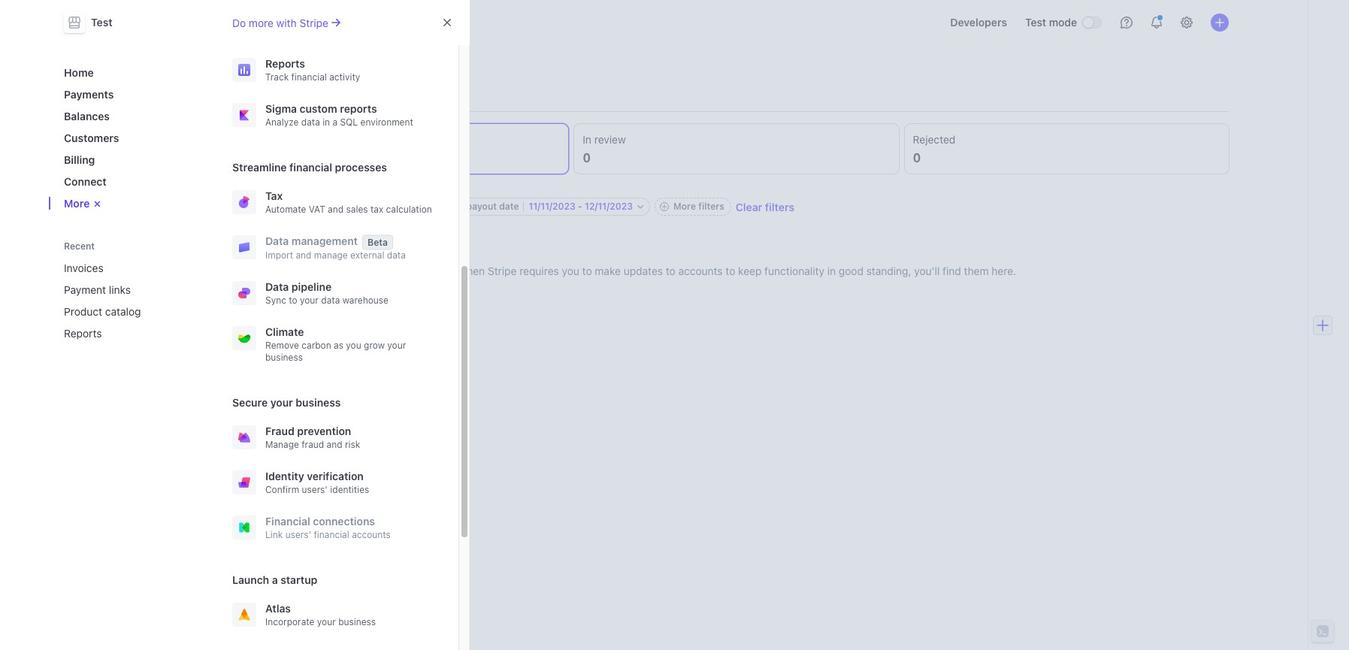 Task type: locate. For each thing, give the bounding box(es) containing it.
data down pipeline
[[321, 295, 340, 306]]

0 vertical spatial you
[[562, 265, 580, 277]]

your right incorporate
[[317, 617, 336, 628]]

last
[[445, 201, 464, 212]]

in
[[583, 133, 592, 146]]

find
[[943, 265, 962, 277]]

1 vertical spatial a
[[272, 574, 278, 587]]

payments
[[64, 88, 114, 101]]

billing link
[[58, 147, 202, 172]]

users' inside the identity verification confirm users' identities
[[302, 484, 328, 496]]

to
[[420, 91, 430, 104], [582, 265, 592, 277], [666, 265, 676, 277], [726, 265, 736, 277], [289, 295, 297, 306]]

financial down connections
[[314, 530, 349, 541]]

to left make
[[582, 265, 592, 277]]

0 horizontal spatial you
[[346, 340, 361, 351]]

3 0 from the left
[[913, 151, 921, 165]]

2 0 from the left
[[583, 151, 591, 165]]

1 vertical spatial and
[[296, 250, 312, 261]]

launch
[[232, 574, 269, 587]]

connect link
[[58, 169, 202, 194]]

product catalog
[[64, 305, 141, 318]]

more left than
[[335, 201, 358, 212]]

connect up connected accounts
[[244, 56, 328, 81]]

your up fraud
[[270, 396, 293, 409]]

tax
[[371, 204, 384, 215]]

financial up (usd)
[[290, 161, 332, 174]]

close menu image
[[443, 18, 452, 27]]

recent navigation links element
[[49, 240, 214, 346]]

payment
[[64, 283, 106, 296]]

users' down verification
[[302, 484, 328, 496]]

0 horizontal spatial review
[[433, 91, 466, 104]]

more
[[64, 197, 90, 210], [335, 201, 358, 212], [674, 201, 696, 212]]

1 vertical spatial tab list
[[244, 124, 1229, 174]]

stripe right when
[[488, 265, 517, 277]]

1 horizontal spatial test
[[1026, 16, 1047, 29]]

0 vertical spatial business
[[265, 352, 303, 363]]

0 down rejected
[[913, 151, 921, 165]]

0 horizontal spatial filters
[[699, 201, 725, 212]]

more
[[249, 16, 274, 29]]

review right accounts
[[433, 91, 466, 104]]

data for data management
[[265, 235, 289, 248]]

$100
[[382, 201, 405, 212]]

2 vertical spatial accounts
[[352, 530, 391, 541]]

business down remove
[[265, 352, 303, 363]]

your down pipeline
[[300, 295, 319, 306]]

-
[[578, 201, 583, 212]]

payment links
[[64, 283, 131, 296]]

tab list
[[238, 84, 1229, 112], [244, 124, 1229, 174]]

2 test from the left
[[1026, 16, 1047, 29]]

sigma
[[265, 102, 297, 115]]

more right the add more filters image
[[674, 201, 696, 212]]

2 vertical spatial and
[[327, 439, 343, 451]]

home link
[[58, 60, 202, 85]]

0 vertical spatial users'
[[302, 484, 328, 496]]

more up recent
[[64, 197, 90, 210]]

0 horizontal spatial in
[[323, 117, 330, 128]]

0 vertical spatial connect
[[244, 56, 328, 81]]

to right accounts
[[420, 91, 430, 104]]

0 vertical spatial in
[[323, 117, 330, 128]]

accounts to review
[[370, 91, 466, 104]]

2 horizontal spatial accounts
[[679, 265, 723, 277]]

1 horizontal spatial filters
[[765, 200, 795, 213]]

climate
[[265, 326, 304, 339]]

0 horizontal spatial connect
[[64, 175, 107, 188]]

12/11/2023
[[585, 201, 633, 212]]

you right as
[[346, 340, 361, 351]]

a left the sql
[[333, 117, 338, 128]]

financial inside financial connections link users' financial accounts
[[314, 530, 349, 541]]

0 horizontal spatial a
[[272, 574, 278, 587]]

stripe
[[300, 16, 329, 29], [488, 265, 517, 277]]

1 data from the top
[[265, 235, 289, 248]]

remove
[[265, 340, 299, 351]]

financial up connected accounts
[[291, 71, 327, 83]]

users' for financial
[[285, 530, 311, 541]]

a left startup at the left
[[272, 574, 278, 587]]

0 horizontal spatial data
[[301, 117, 320, 128]]

data inside sigma custom reports analyze data in a sql environment
[[301, 117, 320, 128]]

1 horizontal spatial in
[[828, 265, 836, 277]]

a inside sigma custom reports analyze data in a sql environment
[[333, 117, 338, 128]]

1 horizontal spatial you
[[562, 265, 580, 277]]

pipeline
[[292, 281, 332, 293]]

and down prevention
[[327, 439, 343, 451]]

payment links link
[[58, 277, 181, 302]]

1 vertical spatial data
[[265, 281, 289, 293]]

data
[[301, 117, 320, 128], [387, 250, 406, 261], [321, 295, 340, 306]]

you
[[562, 265, 580, 277], [346, 340, 361, 351]]

your right the grow
[[387, 340, 406, 351]]

0 inside in review 0
[[583, 151, 591, 165]]

stripe right with on the left top of page
[[300, 16, 329, 29]]

reports for reports
[[64, 327, 102, 340]]

tab list containing 0
[[244, 124, 1229, 174]]

test mode
[[1026, 16, 1077, 29]]

0 vertical spatial accounts
[[302, 91, 349, 104]]

2 data from the top
[[265, 281, 289, 293]]

users' inside financial connections link users' financial accounts
[[285, 530, 311, 541]]

1 vertical spatial review
[[595, 133, 626, 146]]

to inside data pipeline sync to your data warehouse
[[289, 295, 297, 306]]

business right incorporate
[[338, 617, 376, 628]]

0 vertical spatial data
[[301, 117, 320, 128]]

invoices link
[[58, 256, 181, 280]]

to right the updates
[[666, 265, 676, 277]]

0 vertical spatial data
[[265, 235, 289, 248]]

filters left clear
[[699, 201, 725, 212]]

users' down financial
[[285, 530, 311, 541]]

1 horizontal spatial more
[[335, 201, 358, 212]]

1 vertical spatial stripe
[[488, 265, 517, 277]]

0 down in
[[583, 151, 591, 165]]

reports down product
[[64, 327, 102, 340]]

0 up remove volume (usd) "image"
[[253, 151, 261, 165]]

you right requires
[[562, 265, 580, 277]]

0 horizontal spatial 0
[[253, 151, 261, 165]]

1 vertical spatial you
[[346, 340, 361, 351]]

0 horizontal spatial more
[[64, 197, 90, 210]]

custom
[[300, 102, 337, 115]]

do
[[232, 16, 246, 29]]

streamline
[[232, 161, 287, 174]]

test inside button
[[91, 16, 113, 29]]

in
[[323, 117, 330, 128], [828, 265, 836, 277]]

(usd)
[[298, 201, 325, 212]]

to inside 'tab list'
[[420, 91, 430, 104]]

product catalog link
[[58, 299, 181, 324]]

test
[[91, 16, 113, 29], [1026, 16, 1047, 29]]

2 horizontal spatial 0
[[913, 151, 921, 165]]

clear filters
[[736, 200, 795, 213]]

users' for identity
[[302, 484, 328, 496]]

1 horizontal spatial reports
[[265, 57, 305, 70]]

2 horizontal spatial more
[[674, 201, 696, 212]]

manage
[[314, 250, 348, 261]]

vat
[[309, 204, 325, 215]]

0 vertical spatial tab list
[[238, 84, 1229, 112]]

0 vertical spatial reports
[[265, 57, 305, 70]]

1 horizontal spatial data
[[321, 295, 340, 306]]

0 horizontal spatial stripe
[[300, 16, 329, 29]]

your inside atlas incorporate your business
[[317, 617, 336, 628]]

functionality
[[765, 265, 825, 277]]

1 vertical spatial data
[[387, 250, 406, 261]]

0 vertical spatial review
[[433, 91, 466, 104]]

in left good
[[828, 265, 836, 277]]

streamline financial processes
[[232, 161, 387, 174]]

data up sync
[[265, 281, 289, 293]]

1 horizontal spatial review
[[595, 133, 626, 146]]

in down custom
[[323, 117, 330, 128]]

1 vertical spatial in
[[828, 265, 836, 277]]

accounts down connections
[[352, 530, 391, 541]]

2 vertical spatial financial
[[314, 530, 349, 541]]

review right in
[[595, 133, 626, 146]]

1 horizontal spatial stripe
[[488, 265, 517, 277]]

0 vertical spatial a
[[333, 117, 338, 128]]

fraud
[[265, 425, 295, 438]]

1 horizontal spatial a
[[333, 117, 338, 128]]

more inside 'button'
[[64, 197, 90, 210]]

data down custom
[[301, 117, 320, 128]]

add more filters image
[[660, 202, 669, 211]]

data inside data pipeline sync to your data warehouse
[[265, 281, 289, 293]]

to right sync
[[289, 295, 297, 306]]

11/11/2023
[[529, 201, 576, 212]]

and down data management
[[296, 250, 312, 261]]

and right vat
[[328, 204, 344, 215]]

as
[[334, 340, 344, 351]]

do more with stripe
[[232, 16, 331, 29]]

1 vertical spatial users'
[[285, 530, 311, 541]]

0 horizontal spatial test
[[91, 16, 113, 29]]

1 vertical spatial connect
[[64, 175, 107, 188]]

manage
[[265, 439, 299, 451]]

more for more than $100
[[335, 201, 358, 212]]

clear filters toolbar
[[244, 198, 1229, 216]]

1 vertical spatial reports
[[64, 327, 102, 340]]

reports
[[265, 57, 305, 70], [64, 327, 102, 340]]

review
[[433, 91, 466, 104], [595, 133, 626, 146]]

test up home
[[91, 16, 113, 29]]

data
[[265, 235, 289, 248], [265, 281, 289, 293]]

analyze
[[265, 117, 299, 128]]

0
[[253, 151, 261, 165], [583, 151, 591, 165], [913, 151, 921, 165]]

filters right clear
[[765, 200, 795, 213]]

test for test mode
[[1026, 16, 1047, 29]]

accounts down the activity
[[302, 91, 349, 104]]

connect inside 'link'
[[64, 175, 107, 188]]

reports track financial activity
[[265, 57, 360, 83]]

data pipeline sync to your data warehouse
[[265, 281, 389, 306]]

balances
[[64, 110, 110, 123]]

customers link
[[58, 126, 202, 150]]

0 horizontal spatial accounts
[[302, 91, 349, 104]]

test left the mode
[[1026, 16, 1047, 29]]

business up prevention
[[296, 396, 341, 409]]

developers link
[[945, 11, 1014, 35]]

data up import
[[265, 235, 289, 248]]

0 vertical spatial and
[[328, 204, 344, 215]]

volume (usd)
[[263, 201, 325, 212]]

atlas incorporate your business
[[265, 602, 376, 628]]

0 vertical spatial financial
[[291, 71, 327, 83]]

accounts
[[302, 91, 349, 104], [679, 265, 723, 277], [352, 530, 391, 541]]

2 vertical spatial data
[[321, 295, 340, 306]]

link
[[265, 530, 283, 541]]

your inside climate remove carbon as you grow your business
[[387, 340, 406, 351]]

1 test from the left
[[91, 16, 113, 29]]

reports inside reports track financial activity
[[265, 57, 305, 70]]

data down beta
[[387, 250, 406, 261]]

0 horizontal spatial reports
[[64, 327, 102, 340]]

accounts left keep
[[679, 265, 723, 277]]

1 horizontal spatial 0
[[583, 151, 591, 165]]

to left keep
[[726, 265, 736, 277]]

2 horizontal spatial data
[[387, 250, 406, 261]]

accounts inside 'tab list'
[[302, 91, 349, 104]]

2 vertical spatial business
[[338, 617, 376, 628]]

here.
[[992, 265, 1017, 277]]

links
[[109, 283, 131, 296]]

reports up track
[[265, 57, 305, 70]]

standing,
[[867, 265, 912, 277]]

and
[[328, 204, 344, 215], [296, 250, 312, 261], [327, 439, 343, 451]]

in inside sigma custom reports analyze data in a sql environment
[[323, 117, 330, 128]]

data for reports
[[301, 117, 320, 128]]

0 link
[[244, 124, 569, 174]]

1 horizontal spatial accounts
[[352, 530, 391, 541]]

reports inside recent element
[[64, 327, 102, 340]]

connect down the 'billing'
[[64, 175, 107, 188]]

connect
[[244, 56, 328, 81], [64, 175, 107, 188]]



Task type: vqa. For each thing, say whether or not it's contained in the screenshot.
INFO icon
no



Task type: describe. For each thing, give the bounding box(es) containing it.
payments link
[[58, 82, 202, 107]]

clear filters button
[[736, 200, 795, 213]]

grow
[[364, 340, 385, 351]]

with
[[276, 16, 297, 29]]

connected accounts link
[[238, 87, 355, 108]]

connected accounts
[[244, 91, 349, 104]]

data for manage
[[387, 250, 406, 261]]

financial
[[265, 515, 310, 528]]

Search search field
[[235, 9, 659, 36]]

climate remove carbon as you grow your business
[[265, 326, 406, 363]]

balances link
[[58, 104, 202, 129]]

more filters
[[674, 201, 725, 212]]

review inside in review 0
[[595, 133, 626, 146]]

0 vertical spatial stripe
[[300, 16, 329, 29]]

more for more
[[64, 197, 90, 210]]

import and manage external data
[[265, 250, 406, 261]]

and inside tax automate vat and sales tax calculation
[[328, 204, 344, 215]]

tax
[[265, 189, 283, 202]]

edit volume (usd) image
[[409, 204, 415, 210]]

processes
[[335, 161, 387, 174]]

more for more filters
[[674, 201, 696, 212]]

do more with stripe link
[[232, 16, 340, 29]]

carbon
[[302, 340, 331, 351]]

catalog
[[105, 305, 141, 318]]

you inside climate remove carbon as you grow your business
[[346, 340, 361, 351]]

rejected
[[913, 133, 956, 146]]

secure your business
[[232, 396, 341, 409]]

1 vertical spatial financial
[[290, 161, 332, 174]]

identity verification confirm users' identities
[[265, 470, 369, 496]]

test for test
[[91, 16, 113, 29]]

connected
[[244, 91, 300, 104]]

incorporate
[[265, 617, 315, 628]]

rejected 0
[[913, 133, 956, 165]]

reports for reports track financial activity
[[265, 57, 305, 70]]

them
[[964, 265, 989, 277]]

test button
[[64, 12, 128, 33]]

fraud prevention manage fraud and risk
[[265, 425, 360, 451]]

billing
[[64, 153, 95, 166]]

volume
[[263, 201, 296, 212]]

more than $100
[[335, 201, 405, 212]]

home
[[64, 66, 94, 79]]

startup
[[281, 574, 318, 587]]

identity
[[265, 470, 304, 483]]

clear
[[736, 200, 763, 213]]

secure your business element
[[226, 418, 447, 548]]

risk
[[345, 439, 360, 451]]

when stripe requires you to make updates to accounts to keep functionality in good standing, you'll find them here.
[[457, 265, 1017, 277]]

make
[[595, 265, 621, 277]]

sigma custom reports analyze data in a sql environment
[[265, 102, 413, 128]]

reports link
[[58, 321, 181, 346]]

requires
[[520, 265, 559, 277]]

core navigation links element
[[58, 60, 202, 216]]

reports
[[340, 102, 377, 115]]

confirm
[[265, 484, 299, 496]]

1 horizontal spatial connect
[[244, 56, 328, 81]]

search
[[259, 16, 294, 29]]

payout
[[467, 201, 497, 212]]

data management
[[265, 235, 358, 248]]

tab list containing connected accounts
[[238, 84, 1229, 112]]

accounts
[[370, 91, 418, 104]]

activity
[[329, 71, 360, 83]]

1 0 from the left
[[253, 151, 261, 165]]

mode
[[1049, 16, 1077, 29]]

your inside data pipeline sync to your data warehouse
[[300, 295, 319, 306]]

streamline financial processes element
[[226, 183, 447, 370]]

atlas
[[265, 602, 291, 615]]

recent element
[[49, 256, 214, 346]]

environment
[[361, 117, 413, 128]]

data for data pipeline sync to your data warehouse
[[265, 281, 289, 293]]

filters for more filters
[[699, 201, 725, 212]]

beta
[[368, 237, 388, 248]]

management
[[292, 235, 358, 248]]

customers
[[64, 132, 119, 144]]

in review 0
[[583, 133, 626, 165]]

automate
[[265, 204, 306, 215]]

1 vertical spatial accounts
[[679, 265, 723, 277]]

1 vertical spatial business
[[296, 396, 341, 409]]

business inside atlas incorporate your business
[[338, 617, 376, 628]]

secure
[[232, 396, 268, 409]]

and inside fraud prevention manage fraud and risk
[[327, 439, 343, 451]]

data inside data pipeline sync to your data warehouse
[[321, 295, 340, 306]]

identities
[[330, 484, 369, 496]]

last payout date
[[445, 201, 519, 212]]

connections
[[313, 515, 375, 528]]

11/11/2023 - 12/11/2023
[[529, 201, 633, 212]]

accounts inside financial connections link users' financial accounts
[[352, 530, 391, 541]]

edit last payout date image
[[638, 204, 644, 210]]

filters for clear filters
[[765, 200, 795, 213]]

prevention
[[297, 425, 351, 438]]

financial connections link users' financial accounts
[[265, 515, 391, 541]]

financial inside reports track financial activity
[[291, 71, 327, 83]]

tax automate vat and sales tax calculation
[[265, 189, 432, 215]]

recent
[[64, 241, 95, 252]]

when
[[457, 265, 485, 277]]

calculation
[[386, 204, 432, 215]]

than
[[360, 201, 380, 212]]

0 inside rejected 0
[[913, 151, 921, 165]]

launch a startup
[[232, 574, 318, 587]]

sync
[[265, 295, 286, 306]]

keep
[[738, 265, 762, 277]]

updates
[[624, 265, 663, 277]]

product
[[64, 305, 102, 318]]

remove volume (usd) image
[[250, 202, 259, 211]]

you'll
[[915, 265, 940, 277]]

external
[[350, 250, 385, 261]]

business inside climate remove carbon as you grow your business
[[265, 352, 303, 363]]



